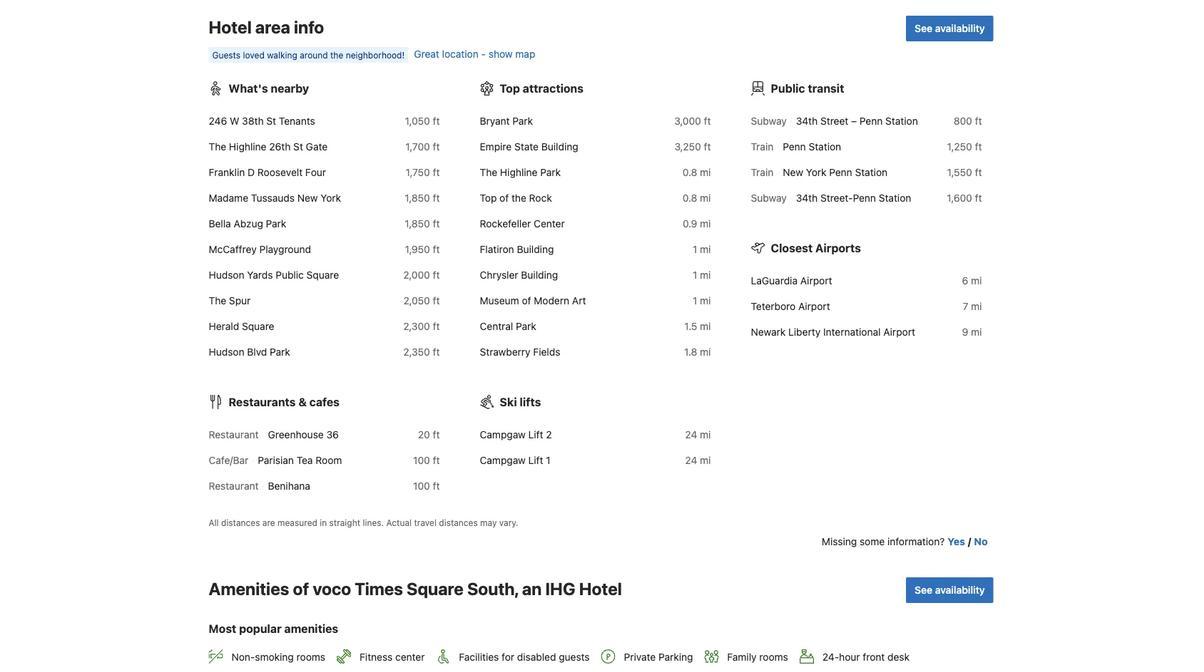 Task type: locate. For each thing, give the bounding box(es) containing it.
distances
[[221, 518, 260, 528], [439, 518, 478, 528]]

1 vertical spatial availability
[[935, 585, 985, 596]]

0.8 mi down 3,250 ft
[[683, 167, 711, 178]]

park
[[512, 115, 533, 127], [540, 167, 561, 178], [266, 218, 286, 230], [516, 321, 536, 333], [270, 346, 290, 358]]

roosevelt
[[257, 167, 303, 178]]

mi for teterboro airport
[[971, 301, 982, 313]]

subway for 34th street – penn station
[[751, 115, 787, 127]]

1 vertical spatial airport
[[798, 301, 830, 313]]

0 vertical spatial 1,850
[[405, 192, 430, 204]]

34th for 34th street – penn station
[[796, 115, 818, 127]]

building
[[541, 141, 578, 153], [517, 244, 554, 256], [521, 269, 558, 281]]

train for penn station
[[751, 141, 774, 153]]

state
[[514, 141, 539, 153]]

0 horizontal spatial st
[[266, 115, 276, 127]]

airport down closest airports
[[800, 275, 832, 287]]

1 see availability from the top
[[915, 23, 985, 34]]

subway for 34th street-penn station
[[751, 192, 787, 204]]

fitness
[[360, 651, 393, 663]]

0 vertical spatial building
[[541, 141, 578, 153]]

street
[[820, 115, 848, 127]]

1 train from the top
[[751, 141, 774, 153]]

smoking
[[255, 651, 294, 663]]

1 vertical spatial 100 ft
[[413, 481, 440, 492]]

public left transit
[[771, 82, 805, 95]]

campgaw lift 2
[[480, 429, 552, 441]]

liberty
[[788, 326, 821, 338]]

800
[[954, 115, 972, 127]]

ft up travel
[[433, 481, 440, 492]]

–
[[851, 115, 857, 127]]

1,850 ft for bella abzug park
[[405, 218, 440, 230]]

most popular amenities
[[209, 623, 338, 636]]

2 vertical spatial building
[[521, 269, 558, 281]]

0.8 mi for the highline park
[[683, 167, 711, 178]]

0 horizontal spatial top
[[480, 192, 497, 204]]

ft up 1,950 ft on the left top of page
[[433, 218, 440, 230]]

1 24 mi from the top
[[685, 429, 711, 441]]

bella
[[209, 218, 231, 230]]

2 horizontal spatial square
[[407, 579, 464, 599]]

amenities
[[209, 579, 289, 599]]

1 horizontal spatial york
[[806, 167, 826, 178]]

100 up travel
[[413, 481, 430, 492]]

1 34th from the top
[[796, 115, 818, 127]]

0 vertical spatial hotel
[[209, 17, 252, 37]]

restaurant down cafe/bar
[[209, 481, 259, 492]]

station right street-
[[879, 192, 911, 204]]

2 vertical spatial the
[[209, 295, 226, 307]]

0 vertical spatial see availability
[[915, 23, 985, 34]]

building down rockefeller center
[[517, 244, 554, 256]]

hudson for hudson yards public square
[[209, 269, 244, 281]]

1 0.8 mi from the top
[[683, 167, 711, 178]]

1 vertical spatial 0.8 mi
[[683, 192, 711, 204]]

see availability button
[[906, 16, 993, 41], [906, 578, 993, 604]]

1 vertical spatial the
[[511, 192, 526, 204]]

franklin d roosevelt four
[[209, 167, 326, 178]]

1,250
[[947, 141, 972, 153]]

the
[[209, 141, 226, 153], [480, 167, 497, 178], [209, 295, 226, 307]]

0 vertical spatial 0.8
[[683, 167, 697, 178]]

madame tussauds new york
[[209, 192, 341, 204]]

0 vertical spatial hudson
[[209, 269, 244, 281]]

0 vertical spatial airport
[[800, 275, 832, 287]]

mi for newark liberty international airport
[[971, 326, 982, 338]]

1,850 for bella abzug park
[[405, 218, 430, 230]]

0 vertical spatial restaurant
[[209, 429, 259, 441]]

2 24 from the top
[[685, 455, 697, 467]]

restaurants & cafes
[[229, 396, 340, 409]]

2 100 ft from the top
[[413, 481, 440, 492]]

highline up top of the rock
[[500, 167, 538, 178]]

2 lift from the top
[[528, 455, 543, 467]]

empire
[[480, 141, 512, 153]]

great location - show map link
[[414, 48, 535, 60]]

ft right 3,250
[[704, 141, 711, 153]]

top
[[500, 82, 520, 95], [480, 192, 497, 204]]

1 horizontal spatial top
[[500, 82, 520, 95]]

square
[[306, 269, 339, 281], [242, 321, 274, 333], [407, 579, 464, 599]]

park down madame tussauds new york
[[266, 218, 286, 230]]

hotel area info
[[209, 17, 324, 37]]

0 vertical spatial york
[[806, 167, 826, 178]]

park for 0.8 mi
[[540, 167, 561, 178]]

york down penn station
[[806, 167, 826, 178]]

highline up 'd'
[[229, 141, 266, 153]]

campgaw up campgaw lift 1
[[480, 429, 526, 441]]

0 vertical spatial availability
[[935, 23, 985, 34]]

1 vertical spatial of
[[522, 295, 531, 307]]

new down the four
[[297, 192, 318, 204]]

of up rockefeller
[[499, 192, 509, 204]]

campgaw for campgaw lift 2
[[480, 429, 526, 441]]

0 vertical spatial st
[[266, 115, 276, 127]]

1 100 ft from the top
[[413, 455, 440, 467]]

tea
[[297, 455, 313, 467]]

of left voco at the bottom left of page
[[293, 579, 309, 599]]

popular
[[239, 623, 282, 636]]

2 1,850 ft from the top
[[405, 218, 440, 230]]

1 vertical spatial building
[[517, 244, 554, 256]]

2,050 ft
[[403, 295, 440, 307]]

0 vertical spatial new
[[783, 167, 803, 178]]

art
[[572, 295, 586, 307]]

campgaw lift 1
[[480, 455, 550, 467]]

0 vertical spatial train
[[751, 141, 774, 153]]

2 distances from the left
[[439, 518, 478, 528]]

2 vertical spatial of
[[293, 579, 309, 599]]

the left spur
[[209, 295, 226, 307]]

1 horizontal spatial st
[[293, 141, 303, 153]]

24 mi for 1
[[685, 455, 711, 467]]

2 1 mi from the top
[[693, 269, 711, 281]]

2 see from the top
[[915, 585, 932, 596]]

hotel up guests
[[209, 17, 252, 37]]

1 distances from the left
[[221, 518, 260, 528]]

1 vertical spatial subway
[[751, 192, 787, 204]]

1 for chrysler building
[[693, 269, 697, 281]]

1 24 from the top
[[685, 429, 697, 441]]

0 vertical spatial see availability button
[[906, 16, 993, 41]]

1 campgaw from the top
[[480, 429, 526, 441]]

2 vertical spatial square
[[407, 579, 464, 599]]

1 vertical spatial public
[[276, 269, 304, 281]]

ft right 2,050 at left
[[433, 295, 440, 307]]

see for amenities of voco times square south, an ihg hotel
[[915, 585, 932, 596]]

2 see availability button from the top
[[906, 578, 993, 604]]

1 restaurant from the top
[[209, 429, 259, 441]]

public down "playground"
[[276, 269, 304, 281]]

the right the around at the left of the page
[[330, 50, 343, 60]]

0.8 down 3,250
[[683, 167, 697, 178]]

public
[[771, 82, 805, 95], [276, 269, 304, 281]]

building up museum of modern art
[[521, 269, 558, 281]]

campgaw down campgaw lift 2
[[480, 455, 526, 467]]

0 vertical spatial the
[[330, 50, 343, 60]]

st right 38th
[[266, 115, 276, 127]]

1 availability from the top
[[935, 23, 985, 34]]

2 1,850 from the top
[[405, 218, 430, 230]]

private parking
[[624, 651, 693, 663]]

top for top of the rock
[[480, 192, 497, 204]]

gate
[[306, 141, 328, 153]]

1 vertical spatial 34th
[[796, 192, 818, 204]]

1 vertical spatial 24
[[685, 455, 697, 467]]

0 vertical spatial 24
[[685, 429, 697, 441]]

park up the rock
[[540, 167, 561, 178]]

34th up penn station
[[796, 115, 818, 127]]

1 vertical spatial see availability button
[[906, 578, 993, 604]]

2 0.8 from the top
[[683, 192, 697, 204]]

the down 'empire'
[[480, 167, 497, 178]]

square right times
[[407, 579, 464, 599]]

2 campgaw from the top
[[480, 455, 526, 467]]

ski
[[500, 396, 517, 409]]

1 horizontal spatial of
[[499, 192, 509, 204]]

0.8 mi for top of the rock
[[683, 192, 711, 204]]

rooms right family
[[759, 651, 788, 663]]

1 vertical spatial campgaw
[[480, 455, 526, 467]]

1 see from the top
[[915, 23, 932, 34]]

0 vertical spatial 1 mi
[[693, 244, 711, 256]]

the highline park
[[480, 167, 561, 178]]

2 restaurant from the top
[[209, 481, 259, 492]]

34th
[[796, 115, 818, 127], [796, 192, 818, 204]]

1 vertical spatial york
[[321, 192, 341, 204]]

1 1 mi from the top
[[693, 244, 711, 256]]

1,850 for madame tussauds new york
[[405, 192, 430, 204]]

1,850 ft down 1,750 ft
[[405, 192, 440, 204]]

mi
[[700, 167, 711, 178], [700, 192, 711, 204], [700, 218, 711, 230], [700, 244, 711, 256], [700, 269, 711, 281], [971, 275, 982, 287], [700, 295, 711, 307], [971, 301, 982, 313], [700, 321, 711, 333], [971, 326, 982, 338], [700, 346, 711, 358], [700, 429, 711, 441], [700, 455, 711, 467]]

room
[[316, 455, 342, 467]]

airport right international at right
[[883, 326, 915, 338]]

0 vertical spatial 100
[[413, 455, 430, 467]]

1 vertical spatial new
[[297, 192, 318, 204]]

restaurant up cafe/bar
[[209, 429, 259, 441]]

0 vertical spatial public
[[771, 82, 805, 95]]

measured
[[278, 518, 317, 528]]

subway up closest
[[751, 192, 787, 204]]

1 subway from the top
[[751, 115, 787, 127]]

rooms down amenities
[[296, 651, 325, 663]]

highline
[[229, 141, 266, 153], [500, 167, 538, 178]]

of for top
[[499, 192, 509, 204]]

24-hour front desk
[[822, 651, 910, 663]]

1 lift from the top
[[528, 429, 543, 441]]

0 horizontal spatial square
[[242, 321, 274, 333]]

top up rockefeller
[[480, 192, 497, 204]]

1,700 ft
[[405, 141, 440, 153]]

1 vertical spatial train
[[751, 167, 774, 178]]

2 vertical spatial 1 mi
[[693, 295, 711, 307]]

0 horizontal spatial rooms
[[296, 651, 325, 663]]

1 1,850 ft from the top
[[405, 192, 440, 204]]

24 for campgaw lift 2
[[685, 429, 697, 441]]

mi for strawberry fields
[[700, 346, 711, 358]]

top for top attractions
[[500, 82, 520, 95]]

100 ft up travel
[[413, 481, 440, 492]]

penn up 'new york penn station'
[[783, 141, 806, 153]]

0 vertical spatial top
[[500, 82, 520, 95]]

2 subway from the top
[[751, 192, 787, 204]]

36
[[326, 429, 339, 441]]

20
[[418, 429, 430, 441]]

park right blvd
[[270, 346, 290, 358]]

6 mi
[[962, 275, 982, 287]]

teterboro airport
[[751, 301, 830, 313]]

1 vertical spatial see availability
[[915, 585, 985, 596]]

1 horizontal spatial rooms
[[759, 651, 788, 663]]

train for new york penn station
[[751, 167, 774, 178]]

0 vertical spatial 0.8 mi
[[683, 167, 711, 178]]

top up bryant park
[[500, 82, 520, 95]]

1 1,850 from the top
[[405, 192, 430, 204]]

100 ft for parisian tea room
[[413, 455, 440, 467]]

1 mi for chrysler building
[[693, 269, 711, 281]]

square down "playground"
[[306, 269, 339, 281]]

1 vertical spatial top
[[480, 192, 497, 204]]

new york penn station
[[783, 167, 888, 178]]

0 horizontal spatial public
[[276, 269, 304, 281]]

york down the four
[[321, 192, 341, 204]]

1 vertical spatial highline
[[500, 167, 538, 178]]

1 horizontal spatial distances
[[439, 518, 478, 528]]

station up 34th street-penn station
[[855, 167, 888, 178]]

1 vertical spatial 1 mi
[[693, 269, 711, 281]]

2 see availability from the top
[[915, 585, 985, 596]]

9
[[962, 326, 968, 338]]

distances left "may"
[[439, 518, 478, 528]]

0.9 mi
[[683, 218, 711, 230]]

may
[[480, 518, 497, 528]]

246 w 38th st tenants
[[209, 115, 315, 127]]

2,050
[[403, 295, 430, 307]]

airport
[[800, 275, 832, 287], [798, 301, 830, 313], [883, 326, 915, 338]]

restaurant for greenhouse 36
[[209, 429, 259, 441]]

0 vertical spatial lift
[[528, 429, 543, 441]]

34th street-penn station
[[796, 192, 911, 204]]

distances right all
[[221, 518, 260, 528]]

hudson down herald
[[209, 346, 244, 358]]

1 vertical spatial 24 mi
[[685, 455, 711, 467]]

disabled
[[517, 651, 556, 663]]

6
[[962, 275, 968, 287]]

airport up liberty
[[798, 301, 830, 313]]

missing some information? yes / no
[[822, 536, 988, 548]]

0 vertical spatial of
[[499, 192, 509, 204]]

2 availability from the top
[[935, 585, 985, 596]]

0.8
[[683, 167, 697, 178], [683, 192, 697, 204]]

2 train from the top
[[751, 167, 774, 178]]

1 vertical spatial 1,850
[[405, 218, 430, 230]]

/
[[968, 536, 971, 548]]

hudson up the spur
[[209, 269, 244, 281]]

square up blvd
[[242, 321, 274, 333]]

0 vertical spatial 24 mi
[[685, 429, 711, 441]]

central park
[[480, 321, 536, 333]]

lift left 2 on the left bottom of page
[[528, 429, 543, 441]]

south,
[[467, 579, 518, 599]]

hotel right ihg
[[579, 579, 622, 599]]

1,850 up the 1,950
[[405, 218, 430, 230]]

2 hudson from the top
[[209, 346, 244, 358]]

1 vertical spatial square
[[242, 321, 274, 333]]

0 vertical spatial 100 ft
[[413, 455, 440, 467]]

0 vertical spatial see
[[915, 23, 932, 34]]

lifts
[[520, 396, 541, 409]]

of left modern
[[522, 295, 531, 307]]

1 vertical spatial 100
[[413, 481, 430, 492]]

3 1 mi from the top
[[693, 295, 711, 307]]

1,850 down 1,750
[[405, 192, 430, 204]]

the down 246
[[209, 141, 226, 153]]

0 vertical spatial square
[[306, 269, 339, 281]]

0 vertical spatial subway
[[751, 115, 787, 127]]

center
[[534, 218, 565, 230]]

0 vertical spatial 1,850 ft
[[405, 192, 440, 204]]

100 ft
[[413, 455, 440, 467], [413, 481, 440, 492]]

34th left street-
[[796, 192, 818, 204]]

0 horizontal spatial distances
[[221, 518, 260, 528]]

1,600 ft
[[947, 192, 982, 204]]

what's nearby
[[229, 82, 309, 95]]

24
[[685, 429, 697, 441], [685, 455, 697, 467]]

the left the rock
[[511, 192, 526, 204]]

1,850
[[405, 192, 430, 204], [405, 218, 430, 230]]

franklin
[[209, 167, 245, 178]]

hudson for hudson blvd park
[[209, 346, 244, 358]]

ft right 1,750
[[433, 167, 440, 178]]

0 horizontal spatial york
[[321, 192, 341, 204]]

1,850 ft up 1,950 ft on the left top of page
[[405, 218, 440, 230]]

w
[[230, 115, 239, 127]]

1 vertical spatial see
[[915, 585, 932, 596]]

1 vertical spatial hudson
[[209, 346, 244, 358]]

subway up penn station
[[751, 115, 787, 127]]

building right state
[[541, 141, 578, 153]]

100 down 20
[[413, 455, 430, 467]]

1 see availability button from the top
[[906, 16, 993, 41]]

0 horizontal spatial of
[[293, 579, 309, 599]]

1 horizontal spatial new
[[783, 167, 803, 178]]

1 vertical spatial hotel
[[579, 579, 622, 599]]

0.8 mi up the "0.9 mi"
[[683, 192, 711, 204]]

1 100 from the top
[[413, 455, 430, 467]]

1 vertical spatial 0.8
[[683, 192, 697, 204]]

3,250
[[675, 141, 701, 153]]

st right 26th
[[293, 141, 303, 153]]

new down penn station
[[783, 167, 803, 178]]

four
[[305, 167, 326, 178]]

1 vertical spatial st
[[293, 141, 303, 153]]

1 vertical spatial 1,850 ft
[[405, 218, 440, 230]]

2 34th from the top
[[796, 192, 818, 204]]

building for chrysler building
[[521, 269, 558, 281]]

great
[[414, 48, 439, 60]]

1 0.8 from the top
[[683, 167, 697, 178]]

0 vertical spatial 34th
[[796, 115, 818, 127]]

empire state building
[[480, 141, 578, 153]]

availability for amenities of voco times square south, an ihg hotel
[[935, 585, 985, 596]]

0 vertical spatial the
[[209, 141, 226, 153]]

2 horizontal spatial of
[[522, 295, 531, 307]]

2 100 from the top
[[413, 481, 430, 492]]

1,600
[[947, 192, 972, 204]]

1 vertical spatial the
[[480, 167, 497, 178]]

1,050
[[405, 115, 430, 127]]

1 mi for museum of modern art
[[693, 295, 711, 307]]

2 0.8 mi from the top
[[683, 192, 711, 204]]

0.8 up the 0.9
[[683, 192, 697, 204]]

2,350 ft
[[403, 346, 440, 358]]

2 24 mi from the top
[[685, 455, 711, 467]]

newark liberty international airport
[[751, 326, 915, 338]]

1 hudson from the top
[[209, 269, 244, 281]]

1 vertical spatial restaurant
[[209, 481, 259, 492]]

0 vertical spatial highline
[[229, 141, 266, 153]]

0 vertical spatial campgaw
[[480, 429, 526, 441]]

0 horizontal spatial highline
[[229, 141, 266, 153]]

the for the highline 26th st gate
[[209, 141, 226, 153]]

100 ft down 20 ft
[[413, 455, 440, 467]]

1 vertical spatial lift
[[528, 455, 543, 467]]

lift down campgaw lift 2
[[528, 455, 543, 467]]

mi for chrysler building
[[700, 269, 711, 281]]

34th street – penn station
[[796, 115, 918, 127]]

1 horizontal spatial highline
[[500, 167, 538, 178]]



Task type: describe. For each thing, give the bounding box(es) containing it.
modern
[[534, 295, 569, 307]]

rock
[[529, 192, 552, 204]]

3,000
[[674, 115, 701, 127]]

rockefeller
[[480, 218, 531, 230]]

7
[[963, 301, 968, 313]]

great location - show map
[[414, 48, 535, 60]]

1 for flatiron building
[[693, 244, 697, 256]]

park up the strawberry fields
[[516, 321, 536, 333]]

guests
[[559, 651, 590, 663]]

mi for flatiron building
[[700, 244, 711, 256]]

ft right 800
[[975, 115, 982, 127]]

neighborhood!
[[346, 50, 405, 60]]

ft down 1,750 ft
[[433, 192, 440, 204]]

1,700
[[405, 141, 430, 153]]

lines.
[[363, 518, 384, 528]]

penn right –
[[860, 115, 883, 127]]

building for flatiron building
[[517, 244, 554, 256]]

amenities of voco times square south, an ihg hotel
[[209, 579, 622, 599]]

2 rooms from the left
[[759, 651, 788, 663]]

straight
[[329, 518, 360, 528]]

teterboro
[[751, 301, 796, 313]]

100 for parisian tea room
[[413, 455, 430, 467]]

madame
[[209, 192, 248, 204]]

1 mi for flatiron building
[[693, 244, 711, 256]]

park for 1,850 ft
[[266, 218, 286, 230]]

an
[[522, 579, 542, 599]]

ft right 2,000 on the left top of the page
[[433, 269, 440, 281]]

0 horizontal spatial the
[[330, 50, 343, 60]]

0 horizontal spatial hotel
[[209, 17, 252, 37]]

1,950 ft
[[405, 244, 440, 256]]

herald
[[209, 321, 239, 333]]

yes button
[[948, 535, 965, 549]]

no button
[[974, 535, 988, 549]]

park up state
[[512, 115, 533, 127]]

international
[[823, 326, 881, 338]]

are
[[262, 518, 275, 528]]

mi for campgaw lift 1
[[700, 455, 711, 467]]

mi for museum of modern art
[[700, 295, 711, 307]]

ft down 20 ft
[[433, 455, 440, 467]]

the highline 26th st gate
[[209, 141, 328, 153]]

1,750 ft
[[406, 167, 440, 178]]

38th
[[242, 115, 264, 127]]

campgaw for campgaw lift 1
[[480, 455, 526, 467]]

center
[[395, 651, 425, 663]]

mi for rockefeller center
[[700, 218, 711, 230]]

tussauds
[[251, 192, 295, 204]]

desk
[[888, 651, 910, 663]]

station down street
[[809, 141, 841, 153]]

all distances are measured in straight lines. actual travel distances may vary.
[[209, 518, 518, 528]]

see for hotel area info
[[915, 23, 932, 34]]

loved
[[243, 50, 265, 60]]

family rooms
[[727, 651, 788, 663]]

travel
[[414, 518, 437, 528]]

the spur
[[209, 295, 251, 307]]

penn up street-
[[829, 167, 852, 178]]

lift for 2
[[528, 429, 543, 441]]

of for amenities
[[293, 579, 309, 599]]

2,350
[[403, 346, 430, 358]]

ft right 1,600
[[975, 192, 982, 204]]

airports
[[815, 242, 861, 255]]

lift for 1
[[528, 455, 543, 467]]

location
[[442, 48, 479, 60]]

1 horizontal spatial square
[[306, 269, 339, 281]]

voco
[[313, 579, 351, 599]]

0.8 for top of the rock
[[683, 192, 697, 204]]

st for gate
[[293, 141, 303, 153]]

tenants
[[279, 115, 315, 127]]

24 mi for 2
[[685, 429, 711, 441]]

ft right 1,250
[[975, 141, 982, 153]]

facilities for disabled guests
[[459, 651, 590, 663]]

1,850 ft for madame tussauds new york
[[405, 192, 440, 204]]

top of the rock
[[480, 192, 552, 204]]

availability for hotel area info
[[935, 23, 985, 34]]

ft right 1,700
[[433, 141, 440, 153]]

34th for 34th street-penn station
[[796, 192, 818, 204]]

ft right 2,300
[[433, 321, 440, 333]]

non-
[[231, 651, 255, 663]]

1,550 ft
[[947, 167, 982, 178]]

station right –
[[885, 115, 918, 127]]

ft right 1,550
[[975, 167, 982, 178]]

0 horizontal spatial new
[[297, 192, 318, 204]]

amenities
[[284, 623, 338, 636]]

non-smoking rooms
[[231, 651, 325, 663]]

2,300
[[403, 321, 430, 333]]

strawberry fields
[[480, 346, 560, 358]]

abzug
[[234, 218, 263, 230]]

2 vertical spatial airport
[[883, 326, 915, 338]]

mi for laguardia airport
[[971, 275, 982, 287]]

&
[[298, 396, 307, 409]]

see availability button for amenities of voco times square south, an ihg hotel
[[906, 578, 993, 604]]

greenhouse 36
[[268, 429, 339, 441]]

newark
[[751, 326, 786, 338]]

nearby
[[271, 82, 309, 95]]

guests loved walking around the neighborhood!
[[212, 50, 405, 60]]

ft right 20
[[433, 429, 440, 441]]

playground
[[259, 244, 311, 256]]

st for tenants
[[266, 115, 276, 127]]

highline for 26th
[[229, 141, 266, 153]]

some
[[860, 536, 885, 548]]

airport for teterboro airport
[[798, 301, 830, 313]]

mccaffrey playground
[[209, 244, 311, 256]]

parisian tea room
[[258, 455, 342, 467]]

top attractions
[[500, 82, 583, 95]]

1,950
[[405, 244, 430, 256]]

mi for campgaw lift 2
[[700, 429, 711, 441]]

of for museum
[[522, 295, 531, 307]]

see availability button for hotel area info
[[906, 16, 993, 41]]

bryant park
[[480, 115, 533, 127]]

herald square
[[209, 321, 274, 333]]

attractions
[[523, 82, 583, 95]]

100 ft for benihana
[[413, 481, 440, 492]]

chrysler
[[480, 269, 518, 281]]

hudson blvd park
[[209, 346, 290, 358]]

penn down 'new york penn station'
[[853, 192, 876, 204]]

all
[[209, 518, 219, 528]]

1.5
[[684, 321, 697, 333]]

facilities
[[459, 651, 499, 663]]

1 rooms from the left
[[296, 651, 325, 663]]

highline for park
[[500, 167, 538, 178]]

see availability for hotel area info
[[915, 23, 985, 34]]

26th
[[269, 141, 291, 153]]

mi for top of the rock
[[700, 192, 711, 204]]

9 mi
[[962, 326, 982, 338]]

public transit
[[771, 82, 844, 95]]

flatiron building
[[480, 244, 554, 256]]

24 for campgaw lift 1
[[685, 455, 697, 467]]

show
[[489, 48, 513, 60]]

for
[[502, 651, 514, 663]]

ft right the 1,950
[[433, 244, 440, 256]]

ft right the 1,050
[[433, 115, 440, 127]]

restaurant for benihana
[[209, 481, 259, 492]]

2
[[546, 429, 552, 441]]

mi for the highline park
[[700, 167, 711, 178]]

see availability for amenities of voco times square south, an ihg hotel
[[915, 585, 985, 596]]

restaurants
[[229, 396, 296, 409]]

the for the highline park
[[480, 167, 497, 178]]

1 horizontal spatial public
[[771, 82, 805, 95]]

hudson yards public square
[[209, 269, 339, 281]]

the for the spur
[[209, 295, 226, 307]]

rockefeller center
[[480, 218, 565, 230]]

ft right 2,350
[[433, 346, 440, 358]]

1 for museum of modern art
[[693, 295, 697, 307]]

around
[[300, 50, 328, 60]]

airport for laguardia airport
[[800, 275, 832, 287]]

laguardia
[[751, 275, 798, 287]]

1,250 ft
[[947, 141, 982, 153]]

no
[[974, 536, 988, 548]]

1 horizontal spatial hotel
[[579, 579, 622, 599]]

1,550
[[947, 167, 972, 178]]

central
[[480, 321, 513, 333]]

100 for benihana
[[413, 481, 430, 492]]

ft right 3,000
[[704, 115, 711, 127]]

mi for central park
[[700, 321, 711, 333]]

street-
[[820, 192, 853, 204]]

0.8 for the highline park
[[683, 167, 697, 178]]

park for 2,350 ft
[[270, 346, 290, 358]]

1 horizontal spatial the
[[511, 192, 526, 204]]



Task type: vqa. For each thing, say whether or not it's contained in the screenshot.
McCaffrey Playground
yes



